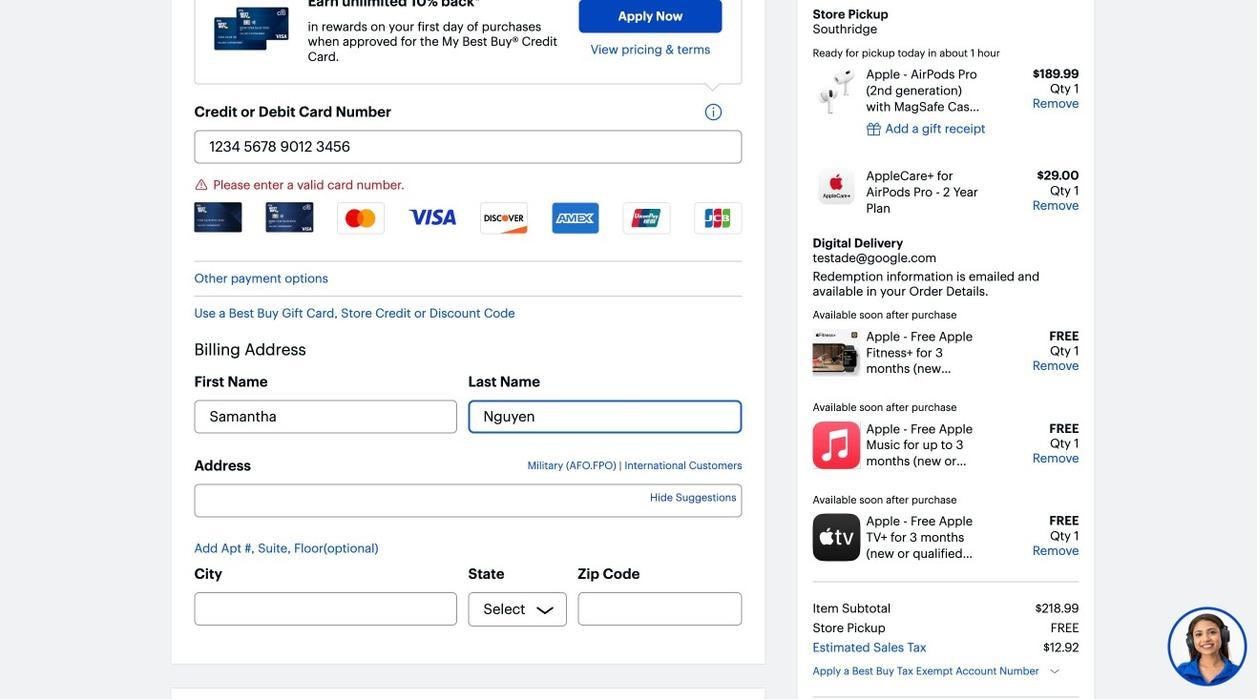 Task type: locate. For each thing, give the bounding box(es) containing it.
amex image
[[552, 202, 599, 234]]

information image
[[704, 103, 733, 122]]

1 horizontal spatial my best buy card image
[[266, 202, 314, 233]]

my best buy card image left the mastercard image
[[266, 202, 314, 233]]

union pay image
[[623, 202, 671, 234]]

None text field
[[194, 593, 457, 627]]

my best buy card image
[[194, 202, 242, 233], [266, 202, 314, 233]]

my best buy card image down error image
[[194, 202, 242, 233]]

None field
[[194, 485, 742, 518]]

2 my best buy card image from the left
[[266, 202, 314, 233]]

0 horizontal spatial my best buy card image
[[194, 202, 242, 233]]

1 my best buy card image from the left
[[194, 202, 242, 233]]

list
[[194, 202, 742, 251]]

None text field
[[194, 130, 742, 164], [194, 401, 457, 434], [468, 401, 742, 434], [578, 593, 742, 627], [194, 130, 742, 164], [194, 401, 457, 434], [468, 401, 742, 434], [578, 593, 742, 627]]



Task type: vqa. For each thing, say whether or not it's contained in the screenshot.
Visa image
yes



Task type: describe. For each thing, give the bounding box(es) containing it.
jcb image
[[695, 202, 742, 234]]

my best buy credit card image
[[214, 7, 289, 50]]

best buy help human beacon image
[[1167, 607, 1249, 688]]

discover image
[[480, 202, 528, 234]]

error image
[[194, 178, 209, 193]]

visa image
[[409, 202, 457, 227]]

mastercard image
[[337, 202, 385, 234]]



